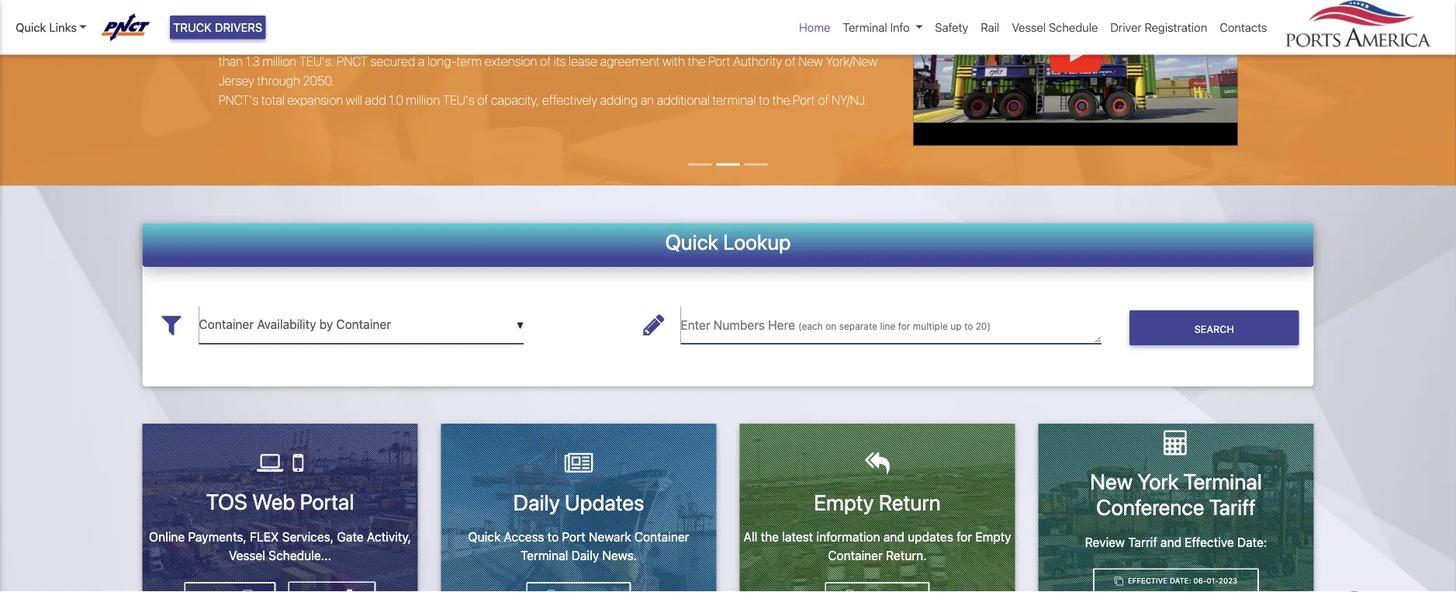 Task type: describe. For each thing, give the bounding box(es) containing it.
2050.
[[303, 73, 334, 88]]

conference
[[1097, 494, 1205, 520]]

of right teu's
[[478, 93, 488, 108]]

located
[[433, 35, 474, 49]]

(each
[[799, 321, 823, 332]]

terminal inside quick access to port newark container terminal daily news.
[[521, 548, 568, 563]]

here
[[768, 318, 795, 333]]

port newark container terminal (pnct) located in port newark, new jersey occupies 272 acres, currently handling more than 1.3 million teu's.                                 pnct secured a long-term extension of its lease agreement with the port authority of new york/new jersey through 2050. pnct's total expansion will add 1.0 million teu's of capacity,                                 effectively adding an additional terminal to the port of ny/nj.
[[218, 35, 878, 108]]

teu's
[[443, 93, 475, 108]]

quick access to port newark container terminal daily news.
[[468, 530, 689, 563]]

updates
[[565, 489, 644, 515]]

tarrif
[[1129, 535, 1158, 550]]

new inside new york terminal conference tariff
[[1090, 468, 1133, 494]]

terminal inside new york terminal conference tariff
[[1184, 468, 1263, 494]]

acres,
[[702, 35, 735, 49]]

1.3
[[246, 54, 260, 69]]

authority
[[734, 54, 782, 69]]

review tarrif and effective date:
[[1085, 535, 1268, 550]]

extension
[[485, 54, 537, 69]]

new york terminal conference tariff
[[1090, 468, 1263, 520]]

container inside all the latest information and updates for empty container return.
[[828, 548, 883, 563]]

activity,
[[367, 529, 411, 544]]

tariff
[[1210, 494, 1256, 520]]

drivers
[[215, 21, 263, 34]]

0 vertical spatial date:
[[1238, 535, 1268, 550]]

rail link
[[975, 12, 1006, 42]]

enter numbers here (each on separate line for multiple up to 20)
[[681, 318, 991, 333]]

long-
[[428, 54, 457, 69]]

newark,
[[514, 35, 558, 49]]

and inside all the latest information and updates for empty container return.
[[884, 530, 905, 544]]

empty return
[[814, 489, 941, 515]]

up
[[951, 321, 962, 332]]

enter
[[681, 318, 711, 333]]

pnct's
[[218, 93, 259, 108]]

0 horizontal spatial jersey
[[218, 73, 254, 88]]

port right in on the top of page
[[489, 35, 511, 49]]

online payments, flex services, gate activity, vessel schedule...
[[149, 529, 411, 563]]

a
[[418, 54, 425, 69]]

1 horizontal spatial vessel
[[1012, 21, 1046, 34]]

an
[[641, 93, 654, 108]]

portal
[[300, 489, 354, 514]]

add
[[365, 93, 386, 108]]

1 vertical spatial effective
[[1128, 576, 1168, 585]]

home
[[799, 21, 831, 34]]

0 vertical spatial the
[[688, 54, 706, 69]]

truck
[[173, 21, 212, 34]]

1 horizontal spatial and
[[1161, 535, 1182, 550]]

port down acres,
[[709, 54, 731, 69]]

than
[[218, 54, 243, 69]]

on
[[826, 321, 837, 332]]

terminal info
[[843, 21, 910, 34]]

daily updates
[[513, 489, 644, 515]]

1 horizontal spatial effective
[[1185, 535, 1234, 550]]

to inside enter numbers here (each on separate line for multiple up to 20)
[[965, 321, 973, 332]]

to inside quick access to port newark container terminal daily news.
[[548, 530, 559, 544]]

web
[[252, 489, 295, 514]]

flex
[[250, 529, 279, 544]]

terminal
[[713, 93, 756, 108]]

ny/nj.
[[832, 93, 868, 108]]

0 horizontal spatial new
[[561, 35, 585, 49]]

through
[[257, 73, 300, 88]]

0 horizontal spatial empty
[[814, 489, 874, 515]]

to inside port newark container terminal (pnct) located in port newark, new jersey occupies 272 acres, currently handling more than 1.3 million teu's.                                 pnct secured a long-term extension of its lease agreement with the port authority of new york/new jersey through 2050. pnct's total expansion will add 1.0 million teu's of capacity,                                 effectively adding an additional terminal to the port of ny/nj.
[[759, 93, 770, 108]]

0 horizontal spatial million
[[263, 54, 297, 69]]

of down the handling
[[785, 54, 796, 69]]

all the latest information and updates for empty container return.
[[744, 530, 1012, 563]]

schedule
[[1049, 21, 1098, 34]]

safety
[[935, 21, 969, 34]]

▼
[[517, 320, 524, 331]]

pnct ready for future image
[[0, 0, 1457, 273]]

contacts link
[[1214, 12, 1274, 42]]

quick lookup
[[665, 229, 791, 254]]

tos web portal
[[206, 489, 354, 514]]

expansion
[[288, 93, 343, 108]]

total
[[261, 93, 285, 108]]

effective date: 06-01-2023
[[1126, 576, 1238, 585]]

york
[[1138, 468, 1179, 494]]

vessel schedule link
[[1006, 12, 1105, 42]]

news.
[[602, 548, 637, 563]]

links
[[49, 21, 77, 34]]

handling
[[789, 35, 836, 49]]

newark inside quick access to port newark container terminal daily news.
[[589, 530, 631, 544]]

currently
[[738, 35, 786, 49]]

terminal up more
[[843, 21, 888, 34]]

clone image for new york terminal conference tariff
[[1115, 576, 1124, 585]]

clone image for daily updates
[[548, 590, 557, 592]]

updates
[[908, 530, 954, 544]]

occupies
[[627, 35, 677, 49]]

terminal info link
[[837, 12, 929, 42]]

tos
[[206, 489, 247, 514]]

info
[[891, 21, 910, 34]]

in
[[477, 35, 486, 49]]

registration
[[1145, 21, 1208, 34]]



Task type: locate. For each thing, give the bounding box(es) containing it.
1 horizontal spatial million
[[406, 93, 440, 108]]

gate
[[337, 529, 364, 544]]

will
[[346, 93, 362, 108]]

newark
[[243, 35, 284, 49], [589, 530, 631, 544]]

1 horizontal spatial daily
[[572, 548, 599, 563]]

separate
[[839, 321, 878, 332]]

rail
[[981, 21, 1000, 34]]

online
[[149, 529, 185, 544]]

to
[[759, 93, 770, 108], [965, 321, 973, 332], [548, 530, 559, 544]]

0 horizontal spatial and
[[884, 530, 905, 544]]

pnct
[[337, 54, 368, 69]]

teu's.
[[299, 54, 334, 69]]

daily
[[513, 489, 560, 515], [572, 548, 599, 563]]

1 vertical spatial for
[[957, 530, 972, 544]]

clone image down all the latest information and updates for empty container return. on the bottom
[[847, 590, 855, 592]]

clone image for empty return
[[847, 590, 855, 592]]

effective date: 06-01-2023 link
[[1094, 569, 1259, 592]]

return
[[879, 489, 941, 515]]

2 vertical spatial quick
[[468, 530, 501, 544]]

0 vertical spatial for
[[898, 321, 911, 332]]

newark inside port newark container terminal (pnct) located in port newark, new jersey occupies 272 acres, currently handling more than 1.3 million teu's.                                 pnct secured a long-term extension of its lease agreement with the port authority of new york/new jersey through 2050. pnct's total expansion will add 1.0 million teu's of capacity,                                 effectively adding an additional terminal to the port of ny/nj.
[[243, 35, 284, 49]]

more
[[839, 35, 867, 49]]

quick inside quick access to port newark container terminal daily news.
[[468, 530, 501, 544]]

vessel schedule
[[1012, 21, 1098, 34]]

truck drivers
[[173, 21, 263, 34]]

the down '272'
[[688, 54, 706, 69]]

1 vertical spatial new
[[799, 54, 823, 69]]

0 horizontal spatial date:
[[1170, 576, 1192, 585]]

daily inside quick access to port newark container terminal daily news.
[[572, 548, 599, 563]]

clone image inside effective date: 06-01-2023 link
[[1115, 576, 1124, 585]]

container inside port newark container terminal (pnct) located in port newark, new jersey occupies 272 acres, currently handling more than 1.3 million teu's.                                 pnct secured a long-term extension of its lease agreement with the port authority of new york/new jersey through 2050. pnct's total expansion will add 1.0 million teu's of capacity,                                 effectively adding an additional terminal to the port of ny/nj.
[[287, 35, 340, 49]]

1 horizontal spatial empty
[[976, 530, 1012, 544]]

1 vertical spatial the
[[773, 93, 790, 108]]

2 vertical spatial to
[[548, 530, 559, 544]]

quick for quick links
[[16, 21, 46, 34]]

1 horizontal spatial clone image
[[847, 590, 855, 592]]

0 vertical spatial new
[[561, 35, 585, 49]]

date: down tariff
[[1238, 535, 1268, 550]]

1 horizontal spatial to
[[759, 93, 770, 108]]

home link
[[793, 12, 837, 42]]

01-
[[1207, 576, 1219, 585]]

vessel down flex
[[229, 548, 265, 563]]

container down information
[[828, 548, 883, 563]]

for inside enter numbers here (each on separate line for multiple up to 20)
[[898, 321, 911, 332]]

0 vertical spatial newark
[[243, 35, 284, 49]]

terminal
[[843, 21, 888, 34], [343, 35, 389, 49], [1184, 468, 1263, 494], [521, 548, 568, 563]]

1 horizontal spatial quick
[[468, 530, 501, 544]]

million right the 1.0
[[406, 93, 440, 108]]

2 horizontal spatial new
[[1090, 468, 1133, 494]]

secured
[[371, 54, 415, 69]]

0 horizontal spatial container
[[287, 35, 340, 49]]

1 vertical spatial container
[[635, 530, 689, 544]]

1 vertical spatial to
[[965, 321, 973, 332]]

date: inside effective date: 06-01-2023 link
[[1170, 576, 1192, 585]]

quick left access at the left bottom of the page
[[468, 530, 501, 544]]

newark up the 1.3
[[243, 35, 284, 49]]

port left ny/nj.
[[793, 93, 815, 108]]

safety link
[[929, 12, 975, 42]]

date: left 06-
[[1170, 576, 1192, 585]]

1 horizontal spatial date:
[[1238, 535, 1268, 550]]

million
[[263, 54, 297, 69], [406, 93, 440, 108]]

additional
[[657, 93, 710, 108]]

0 horizontal spatial to
[[548, 530, 559, 544]]

1 horizontal spatial for
[[957, 530, 972, 544]]

0 vertical spatial empty
[[814, 489, 874, 515]]

port down drivers
[[218, 35, 241, 49]]

container up teu's.
[[287, 35, 340, 49]]

of left ny/nj.
[[818, 93, 829, 108]]

adding
[[600, 93, 638, 108]]

driver registration link
[[1105, 12, 1214, 42]]

all
[[744, 530, 758, 544]]

jersey up lease
[[588, 35, 624, 49]]

quick left links
[[16, 21, 46, 34]]

driver registration
[[1111, 21, 1208, 34]]

container inside quick access to port newark container terminal daily news.
[[635, 530, 689, 544]]

date:
[[1238, 535, 1268, 550], [1170, 576, 1192, 585]]

access
[[504, 530, 544, 544]]

empty up information
[[814, 489, 874, 515]]

lease
[[569, 54, 598, 69]]

payments,
[[188, 529, 247, 544]]

0 horizontal spatial newark
[[243, 35, 284, 49]]

the inside all the latest information and updates for empty container return.
[[761, 530, 779, 544]]

to right up
[[965, 321, 973, 332]]

numbers
[[714, 318, 765, 333]]

the down the authority
[[773, 93, 790, 108]]

desktop image
[[243, 590, 252, 592]]

2 horizontal spatial clone image
[[1115, 576, 1124, 585]]

vessel
[[1012, 21, 1046, 34], [229, 548, 265, 563]]

0 horizontal spatial effective
[[1128, 576, 1168, 585]]

million up through
[[263, 54, 297, 69]]

2 vertical spatial the
[[761, 530, 779, 544]]

daily left "news." on the bottom left of the page
[[572, 548, 599, 563]]

1 horizontal spatial container
[[635, 530, 689, 544]]

1.0
[[389, 93, 403, 108]]

1 vertical spatial vessel
[[229, 548, 265, 563]]

clone image down "review"
[[1115, 576, 1124, 585]]

06-
[[1194, 576, 1207, 585]]

terminal inside port newark container terminal (pnct) located in port newark, new jersey occupies 272 acres, currently handling more than 1.3 million teu's.                                 pnct secured a long-term extension of its lease agreement with the port authority of new york/new jersey through 2050. pnct's total expansion will add 1.0 million teu's of capacity,                                 effectively adding an additional terminal to the port of ny/nj.
[[343, 35, 389, 49]]

quick
[[16, 21, 46, 34], [665, 229, 719, 254], [468, 530, 501, 544]]

1 horizontal spatial jersey
[[588, 35, 624, 49]]

0 vertical spatial quick
[[16, 21, 46, 34]]

terminal up pnct
[[343, 35, 389, 49]]

1 vertical spatial quick
[[665, 229, 719, 254]]

with
[[663, 54, 685, 69]]

to right 'terminal'
[[759, 93, 770, 108]]

empty right the updates
[[976, 530, 1012, 544]]

empty
[[814, 489, 874, 515], [976, 530, 1012, 544]]

1 vertical spatial daily
[[572, 548, 599, 563]]

terminal down access at the left bottom of the page
[[521, 548, 568, 563]]

1 horizontal spatial newark
[[589, 530, 631, 544]]

review
[[1085, 535, 1125, 550]]

vessel inside the online payments, flex services, gate activity, vessel schedule...
[[229, 548, 265, 563]]

quick for quick lookup
[[665, 229, 719, 254]]

quick for quick access to port newark container terminal daily news.
[[468, 530, 501, 544]]

for right line
[[898, 321, 911, 332]]

its
[[554, 54, 566, 69]]

effective down tarrif at the bottom right of page
[[1128, 576, 1168, 585]]

2 vertical spatial new
[[1090, 468, 1133, 494]]

0 vertical spatial daily
[[513, 489, 560, 515]]

driver
[[1111, 21, 1142, 34]]

0 horizontal spatial daily
[[513, 489, 560, 515]]

0 vertical spatial container
[[287, 35, 340, 49]]

new up lease
[[561, 35, 585, 49]]

latest
[[782, 530, 813, 544]]

0 horizontal spatial clone image
[[548, 590, 557, 592]]

20)
[[976, 321, 991, 332]]

1 vertical spatial date:
[[1170, 576, 1192, 585]]

2 horizontal spatial to
[[965, 321, 973, 332]]

services,
[[282, 529, 334, 544]]

york/new
[[826, 54, 878, 69]]

0 vertical spatial to
[[759, 93, 770, 108]]

2 vertical spatial container
[[828, 548, 883, 563]]

mobile image
[[347, 588, 352, 592]]

container up "news." on the bottom left of the page
[[635, 530, 689, 544]]

information
[[817, 530, 881, 544]]

0 horizontal spatial for
[[898, 321, 911, 332]]

quick left lookup
[[665, 229, 719, 254]]

capacity,
[[491, 93, 540, 108]]

the
[[688, 54, 706, 69], [773, 93, 790, 108], [761, 530, 779, 544]]

multiple
[[913, 321, 948, 332]]

2023
[[1219, 576, 1238, 585]]

term
[[457, 54, 482, 69]]

port
[[218, 35, 241, 49], [489, 35, 511, 49], [709, 54, 731, 69], [793, 93, 815, 108], [562, 530, 586, 544]]

terminal up tariff
[[1184, 468, 1263, 494]]

0 horizontal spatial vessel
[[229, 548, 265, 563]]

line
[[880, 321, 896, 332]]

1 vertical spatial jersey
[[218, 73, 254, 88]]

2 horizontal spatial container
[[828, 548, 883, 563]]

vessel right rail
[[1012, 21, 1046, 34]]

daily up access at the left bottom of the page
[[513, 489, 560, 515]]

0 vertical spatial effective
[[1185, 535, 1234, 550]]

the right all
[[761, 530, 779, 544]]

for right the updates
[[957, 530, 972, 544]]

contacts
[[1220, 21, 1268, 34]]

effective
[[1185, 535, 1234, 550], [1128, 576, 1168, 585]]

empty inside all the latest information and updates for empty container return.
[[976, 530, 1012, 544]]

for inside all the latest information and updates for empty container return.
[[957, 530, 972, 544]]

1 vertical spatial newark
[[589, 530, 631, 544]]

port inside quick access to port newark container terminal daily news.
[[562, 530, 586, 544]]

1 vertical spatial empty
[[976, 530, 1012, 544]]

None text field
[[199, 306, 524, 344], [681, 306, 1102, 344], [199, 306, 524, 344], [681, 306, 1102, 344]]

return.
[[886, 548, 927, 563]]

(pnct)
[[392, 35, 430, 49]]

1 vertical spatial million
[[406, 93, 440, 108]]

to right access at the left bottom of the page
[[548, 530, 559, 544]]

new left york
[[1090, 468, 1133, 494]]

new down the handling
[[799, 54, 823, 69]]

and up return. at right
[[884, 530, 905, 544]]

clone image
[[1115, 576, 1124, 585], [548, 590, 557, 592], [847, 590, 855, 592]]

quick links
[[16, 21, 77, 34]]

and right tarrif at the bottom right of page
[[1161, 535, 1182, 550]]

clone image down quick access to port newark container terminal daily news.
[[548, 590, 557, 592]]

port down "daily updates"
[[562, 530, 586, 544]]

effective up 01-
[[1185, 535, 1234, 550]]

1 horizontal spatial new
[[799, 54, 823, 69]]

jersey up pnct's
[[218, 73, 254, 88]]

2 horizontal spatial quick
[[665, 229, 719, 254]]

newark up "news." on the bottom left of the page
[[589, 530, 631, 544]]

schedule...
[[269, 548, 331, 563]]

0 horizontal spatial quick
[[16, 21, 46, 34]]

0 vertical spatial jersey
[[588, 35, 624, 49]]

0 vertical spatial million
[[263, 54, 297, 69]]

0 vertical spatial vessel
[[1012, 21, 1046, 34]]

lookup
[[723, 229, 791, 254]]

of left its
[[540, 54, 551, 69]]

new
[[561, 35, 585, 49], [799, 54, 823, 69], [1090, 468, 1133, 494]]



Task type: vqa. For each thing, say whether or not it's contained in the screenshot.
"to" to the right
yes



